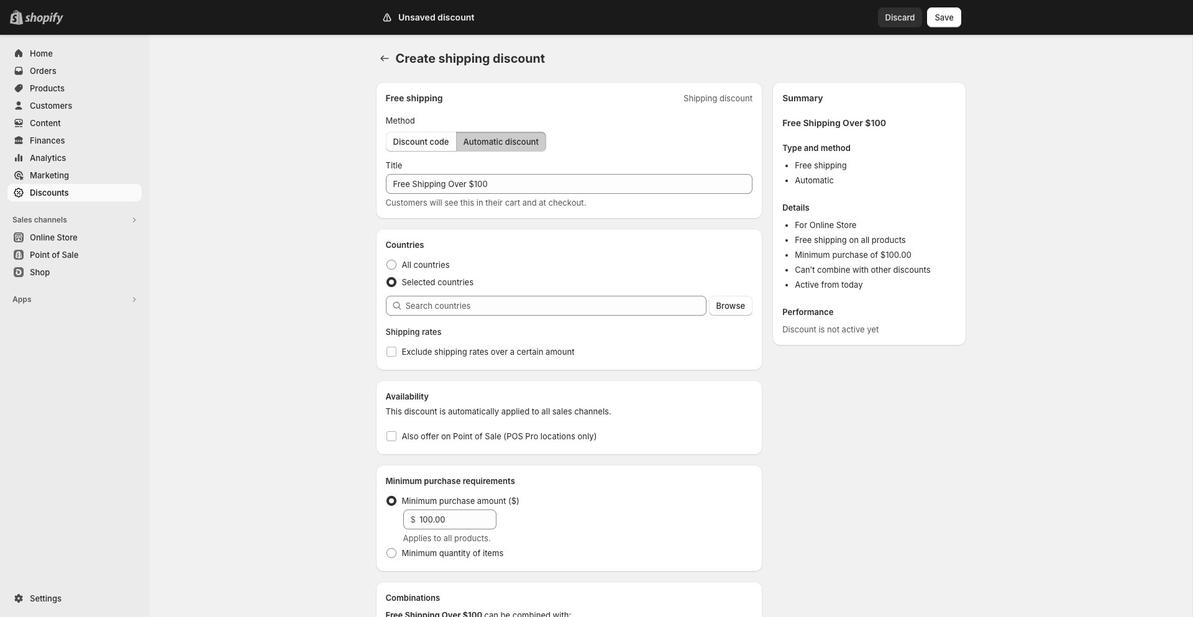 Task type: locate. For each thing, give the bounding box(es) containing it.
None text field
[[386, 174, 753, 194]]

Search countries text field
[[406, 296, 706, 316]]



Task type: vqa. For each thing, say whether or not it's contained in the screenshot.
a for Write a description, add photos, and set pricing for the products you plan to sell. If you're selling services or digital products, add them here first, then connect an app to manage them.
no



Task type: describe. For each thing, give the bounding box(es) containing it.
shopify image
[[25, 12, 63, 25]]

0.00 text field
[[419, 510, 496, 530]]



